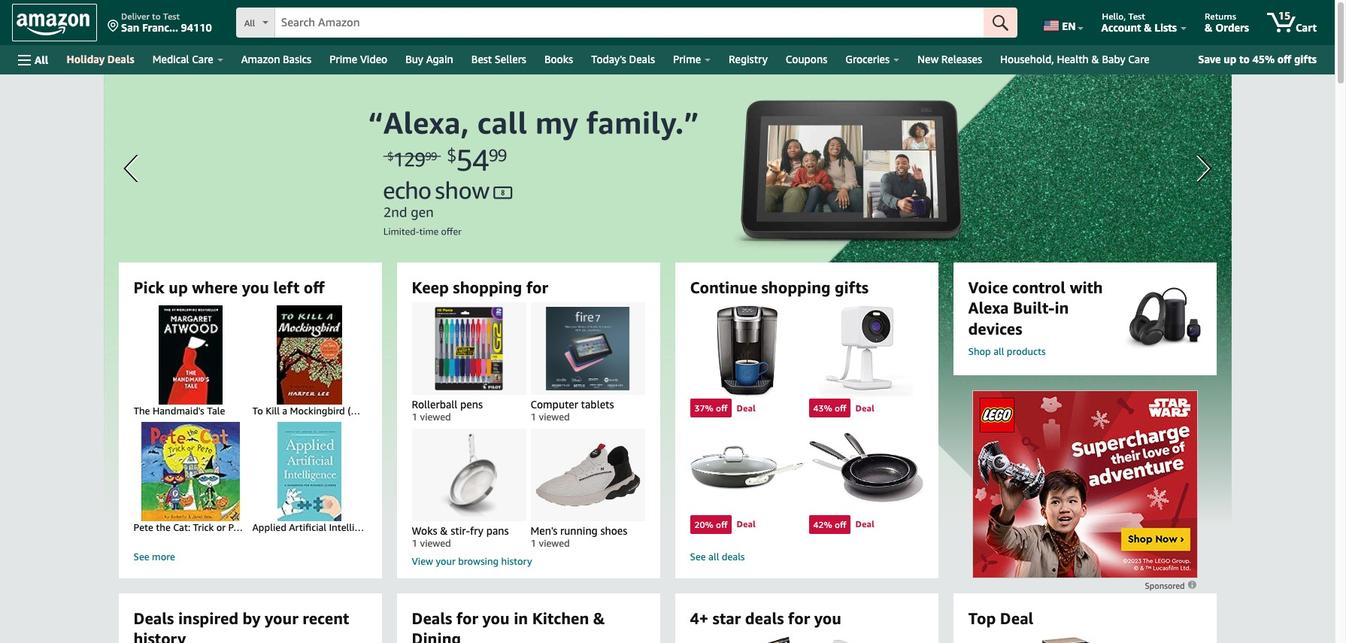 Task type: vqa. For each thing, say whether or not it's contained in the screenshot.
"Prime Video"
yes



Task type: locate. For each thing, give the bounding box(es) containing it.
gifts
[[1294, 53, 1317, 65], [835, 278, 869, 297]]

viewed inside the rollerball pens 1 viewed
[[420, 411, 451, 423]]

amazon fire 7 tablet, 7" display, read and watch, under $60 with 10-hour battery life, (2022 release), 16 gb, black image
[[546, 307, 629, 391]]

your inside view your browsing history link
[[436, 555, 456, 567]]

0 horizontal spatial shopping
[[453, 278, 522, 297]]

& inside returns & orders
[[1205, 21, 1213, 34]]

gildan men's polyester half cushion no show socks, 12-pairs, white, shoe size: 6-12 image
[[809, 636, 923, 643]]

holiday deals link
[[57, 49, 143, 70]]

see for pick up where you left off
[[133, 551, 149, 563]]

0 vertical spatial history
[[501, 555, 532, 567]]

deal right 43% off
[[855, 402, 875, 413]]

0 horizontal spatial prime
[[329, 53, 357, 65]]

in down control
[[1055, 299, 1069, 318]]

1 vertical spatial your
[[265, 609, 298, 628]]

viewed inside computer tablets 1 viewed
[[539, 411, 570, 423]]

viewed left pens
[[420, 411, 451, 423]]

woks
[[412, 524, 437, 537]]

browsing
[[458, 555, 499, 567]]

1 vertical spatial deals
[[745, 609, 784, 628]]

you down the browsing at bottom left
[[482, 609, 510, 628]]

all up the amazon
[[244, 17, 255, 29]]

(…
[[348, 405, 360, 417]]

1 test from the left
[[163, 11, 180, 22]]

2 horizontal spatial you
[[814, 609, 841, 628]]

1 vertical spatial gifts
[[835, 278, 869, 297]]

shoes
[[600, 524, 627, 537]]

0 vertical spatial your
[[436, 555, 456, 567]]

1 up view
[[412, 537, 417, 549]]

& left orders
[[1205, 21, 1213, 34]]

main content
[[0, 74, 1335, 643]]

up for where
[[169, 278, 188, 297]]

0 horizontal spatial care
[[192, 53, 213, 65]]

to kill a mockingbird (…
[[252, 405, 360, 417]]

you
[[242, 278, 269, 297], [482, 609, 510, 628], [814, 609, 841, 628]]

to
[[152, 11, 161, 22], [1239, 53, 1250, 65]]

hello, test
[[1102, 11, 1145, 22]]

deals up 'dining'
[[412, 609, 452, 628]]

shopping for keep
[[453, 278, 522, 297]]

1 horizontal spatial for
[[526, 278, 548, 297]]

1 horizontal spatial history
[[501, 555, 532, 567]]

history
[[501, 555, 532, 567], [133, 630, 186, 643]]

history down inspired
[[133, 630, 186, 643]]

0 vertical spatial gifts
[[1294, 53, 1317, 65]]

deals
[[107, 53, 134, 65], [629, 53, 655, 65], [133, 609, 174, 628], [412, 609, 452, 628]]

off right 20%
[[716, 519, 728, 530]]

viewed inside woks & stir-fry pans 1 viewed
[[420, 537, 451, 549]]

pick up where you left off
[[133, 278, 325, 297]]

amazon
[[241, 53, 280, 65]]

registry
[[729, 53, 768, 65]]

your right by
[[265, 609, 298, 628]]

viewed up view your browsing history link at the left
[[539, 537, 570, 549]]

& left lists
[[1144, 21, 1152, 34]]

1 horizontal spatial your
[[436, 555, 456, 567]]

handmaid's
[[153, 405, 204, 417]]

& inside woks & stir-fry pans 1 viewed
[[440, 524, 448, 537]]

all down amazon image
[[35, 53, 48, 66]]

the
[[133, 405, 150, 417]]

off for 20% off
[[716, 519, 728, 530]]

registry link
[[720, 49, 777, 70]]

you inside "deals for you in kitchen & dining"
[[482, 609, 510, 628]]

you left left
[[242, 278, 269, 297]]

1 prime from the left
[[329, 53, 357, 65]]

deals up cat c2.0 windshield wipers blades, heavy duty automotive replacement windshield wiper blades with premium beam design, all season streak-free rubber, silent & crystal clear clean, fits most vehicles image at the right bottom
[[745, 609, 784, 628]]

1 horizontal spatial prime
[[673, 53, 701, 65]]

1 vertical spatial history
[[133, 630, 186, 643]]

keep shopping for
[[412, 278, 548, 297]]

applied artificial intelligence: a handbook for business leaders image
[[252, 422, 367, 521]]

all
[[244, 17, 255, 29], [35, 53, 48, 66]]

to left 45%
[[1239, 53, 1250, 65]]

off right 45%
[[1278, 53, 1291, 65]]

0 horizontal spatial see
[[133, 551, 149, 563]]

to kill a mockingbird (harperperennial modern classics) image
[[252, 306, 367, 405]]

continue
[[690, 278, 757, 297]]

all right shop
[[994, 345, 1004, 357]]

holiday
[[66, 53, 105, 65]]

2 test from the left
[[1128, 11, 1145, 22]]

built-
[[1013, 299, 1055, 318]]

prime left registry
[[673, 53, 701, 65]]

leave feedback on sponsored ad element
[[1145, 581, 1198, 590]]

4+ star deals for you
[[690, 609, 841, 628]]

care right baby
[[1128, 53, 1150, 65]]

shopping right continue
[[761, 278, 831, 297]]

2 prime from the left
[[673, 53, 701, 65]]

or
[[216, 521, 226, 533]]

en link
[[1035, 4, 1090, 41]]

& left stir-
[[440, 524, 448, 537]]

the
[[156, 521, 171, 533]]

Search Amazon text field
[[275, 8, 984, 37]]

mockingbird
[[290, 405, 345, 417]]

1 horizontal spatial see
[[690, 551, 706, 563]]

0 vertical spatial in
[[1055, 299, 1069, 318]]

pilot g2 limited edition harmony ink collection retractable gel pens, 0.7mm fine point, assorted ink, 10-pack(new rose pink & image
[[435, 307, 503, 391]]

viewed left "tablets"
[[539, 411, 570, 423]]

books link
[[535, 49, 582, 70]]

releases
[[941, 53, 982, 65]]

hello,
[[1102, 11, 1126, 22]]

off right 37%
[[716, 402, 728, 414]]

cat:
[[173, 521, 190, 533]]

deals left inspired
[[133, 609, 174, 628]]

deal for 42% off
[[855, 519, 875, 530]]

0 horizontal spatial to
[[152, 11, 161, 22]]

history inside view your browsing history link
[[501, 555, 532, 567]]

1 right pens
[[531, 411, 536, 423]]

test right hello,
[[1128, 11, 1145, 22]]

prime left video
[[329, 53, 357, 65]]

history down 'pans'
[[501, 555, 532, 567]]

coupons link
[[777, 49, 836, 70]]

deal right top
[[1000, 609, 1034, 628]]

0 horizontal spatial for
[[456, 609, 478, 628]]

1 horizontal spatial all
[[244, 17, 255, 29]]

books
[[544, 53, 573, 65]]

gifts up the wyze cam og 1080p hd wi-fi security camera - indoor/outdoor, color night vision, spotlight, 2-way audio, cloud & local storage- ideal for home security, baby, pet monitoring alexa google assistant image
[[835, 278, 869, 297]]

4+
[[690, 609, 709, 628]]

cat c2.0 windshield wipers blades, heavy duty automotive replacement windshield wiper blades with premium beam design, all season streak-free rubber, silent & crystal clear clean, fits most vehicles image
[[690, 636, 804, 643]]

1 see from the left
[[133, 551, 149, 563]]

shopping for continue
[[761, 278, 831, 297]]

deal right 42% off
[[855, 519, 875, 530]]

all inside search box
[[244, 17, 255, 29]]

prime video link
[[320, 49, 396, 70]]

0 horizontal spatial all
[[35, 53, 48, 66]]

keurig k-elite single-serve k-cup pod coffee maker, brushed slate, 12 oz. brew size image
[[690, 306, 804, 397]]

& inside "deals for you in kitchen & dining"
[[593, 609, 605, 628]]

amazon image
[[17, 14, 89, 36]]

pans
[[486, 524, 509, 537]]

see more
[[133, 551, 175, 563]]

star
[[713, 609, 741, 628]]

control
[[1012, 278, 1066, 297]]

oxo good grips 8" and 10" frying pan skillet set, 3-layered german engineered nonstick coating, stainless steel handle with nonslip silicone, black image
[[809, 422, 923, 514]]

care right "medical"
[[192, 53, 213, 65]]

1 horizontal spatial in
[[1055, 299, 1069, 318]]

1 horizontal spatial up
[[1224, 53, 1237, 65]]

san
[[121, 21, 139, 34]]

sellers
[[495, 53, 526, 65]]

1 shopping from the left
[[453, 278, 522, 297]]

1 up view your browsing history link at the left
[[531, 537, 536, 549]]

0 vertical spatial to
[[152, 11, 161, 22]]

1 left pens
[[412, 411, 417, 423]]

0 horizontal spatial you
[[242, 278, 269, 297]]

0 horizontal spatial your
[[265, 609, 298, 628]]

test inside deliver to test san franc... 94110‌
[[163, 11, 180, 22]]

0 vertical spatial all
[[994, 345, 1004, 357]]

1 horizontal spatial test
[[1128, 11, 1145, 22]]

prime
[[329, 53, 357, 65], [673, 53, 701, 65]]

in
[[1055, 299, 1069, 318], [514, 609, 528, 628]]

& for returns & orders
[[1205, 21, 1213, 34]]

see down 20%
[[690, 551, 706, 563]]

your right view
[[436, 555, 456, 567]]

0 horizontal spatial up
[[169, 278, 188, 297]]

deal
[[737, 402, 756, 413], [855, 402, 875, 413], [737, 519, 756, 530], [855, 519, 875, 530], [1000, 609, 1034, 628]]

0 horizontal spatial in
[[514, 609, 528, 628]]

sponsored link
[[1145, 580, 1198, 590]]

1 horizontal spatial gifts
[[1294, 53, 1317, 65]]

buy
[[406, 53, 423, 65]]

alexa
[[968, 299, 1009, 318]]

up right pick
[[169, 278, 188, 297]]

medical care
[[152, 53, 213, 65]]

deals for you in kitchen & dining
[[412, 609, 605, 643]]

viewed up view
[[420, 537, 451, 549]]

1 horizontal spatial all
[[994, 345, 1004, 357]]

& left baby
[[1092, 53, 1099, 65]]

pete
[[133, 521, 153, 533]]

in inside "deals for you in kitchen & dining"
[[514, 609, 528, 628]]

your
[[436, 555, 456, 567], [265, 609, 298, 628]]

navigation navigation
[[0, 0, 1335, 74]]

45%
[[1253, 53, 1275, 65]]

deals
[[722, 551, 745, 563], [745, 609, 784, 628]]

1 horizontal spatial you
[[482, 609, 510, 628]]

1 inside the rollerball pens 1 viewed
[[412, 411, 417, 423]]

2 see from the left
[[690, 551, 706, 563]]

0 horizontal spatial gifts
[[835, 278, 869, 297]]

20%
[[695, 519, 714, 530]]

0 horizontal spatial test
[[163, 11, 180, 22]]

1 inside computer tablets 1 viewed
[[531, 411, 536, 423]]

main content containing pick up where you left off
[[0, 74, 1335, 643]]

1 horizontal spatial shopping
[[761, 278, 831, 297]]

the handmaid's tale
[[133, 405, 225, 417]]

prime for prime
[[673, 53, 701, 65]]

off right 42%
[[835, 519, 846, 530]]

& for woks & stir-fry pans 1 viewed
[[440, 524, 448, 537]]

up inside navigation navigation
[[1224, 53, 1237, 65]]

deliver to test san franc... 94110‌
[[121, 11, 212, 34]]

gifts down "cart"
[[1294, 53, 1317, 65]]

0 vertical spatial up
[[1224, 53, 1237, 65]]

off for 43% off
[[835, 402, 846, 414]]

2 shopping from the left
[[761, 278, 831, 297]]

test left "94110‌"
[[163, 11, 180, 22]]

none submit inside all search box
[[984, 8, 1018, 38]]

cart
[[1296, 21, 1317, 34]]

deal right 20% off
[[737, 519, 756, 530]]

up right save
[[1224, 53, 1237, 65]]

shopping right keep
[[453, 278, 522, 297]]

new releases link
[[908, 49, 991, 70]]

None submit
[[984, 8, 1018, 38]]

1 horizontal spatial care
[[1128, 53, 1150, 65]]

best sellers link
[[462, 49, 535, 70]]

& right kitchen
[[593, 609, 605, 628]]

deals down 20% off
[[722, 551, 745, 563]]

shopping
[[453, 278, 522, 297], [761, 278, 831, 297]]

see left more
[[133, 551, 149, 563]]

all down 20% off
[[708, 551, 719, 563]]

1 vertical spatial up
[[169, 278, 188, 297]]

you up gildan men's polyester half cushion no show socks, 12-pairs, white, shoe size: 6-12 image
[[814, 609, 841, 628]]

deal right 37% off
[[737, 402, 756, 413]]

view
[[412, 555, 433, 567]]

0 vertical spatial deals
[[722, 551, 745, 563]]

recent
[[302, 609, 349, 628]]

to right deliver
[[152, 11, 161, 22]]

0 vertical spatial all
[[244, 17, 255, 29]]

deals inside see all deals link
[[722, 551, 745, 563]]

1 vertical spatial in
[[514, 609, 528, 628]]

1 inside woks & stir-fry pans 1 viewed
[[412, 537, 417, 549]]

applied artificial intelli… link
[[250, 420, 367, 534]]

in left kitchen
[[514, 609, 528, 628]]

1 inside men's running shoes 1 viewed
[[531, 537, 536, 549]]

1 vertical spatial all
[[35, 53, 48, 66]]

off for 42% off
[[835, 519, 846, 530]]

all button
[[11, 45, 55, 74]]

voice control with alexa built-in devices | shop all products image
[[1124, 287, 1201, 351]]

off right 43%
[[835, 402, 846, 414]]

men's
[[531, 524, 558, 537]]

more
[[152, 551, 175, 563]]

deals inside "deals for you in kitchen & dining"
[[412, 609, 452, 628]]

keep
[[412, 278, 449, 297]]

1 vertical spatial all
[[708, 551, 719, 563]]

off inside navigation navigation
[[1278, 53, 1291, 65]]

1 horizontal spatial to
[[1239, 53, 1250, 65]]

0 horizontal spatial history
[[133, 630, 186, 643]]



Task type: describe. For each thing, give the bounding box(es) containing it.
wyze cam og 1080p hd wi-fi security camera - indoor/outdoor, color night vision, spotlight, 2-way audio, cloud & local storage- ideal for home security, baby, pet monitoring alexa google assistant image
[[809, 306, 923, 397]]

holiday deals
[[66, 53, 134, 65]]

rollerball
[[412, 398, 457, 411]]

buy again
[[406, 53, 453, 65]]

deals for star
[[745, 609, 784, 628]]

coupons
[[786, 53, 827, 65]]

products
[[1007, 345, 1046, 357]]

deals down san
[[107, 53, 134, 65]]

medical care link
[[143, 49, 232, 70]]

save up to 45% off gifts
[[1198, 53, 1317, 65]]

video
[[360, 53, 387, 65]]

the handmaid's tale image
[[133, 306, 248, 405]]

in inside voice control with alexa built-in devices shop all products
[[1055, 299, 1069, 318]]

1 care from the left
[[192, 53, 213, 65]]

for inside "deals for you in kitchen & dining"
[[456, 609, 478, 628]]

top deal
[[968, 609, 1034, 628]]

prime link
[[664, 49, 720, 70]]

prime for prime video
[[329, 53, 357, 65]]

returns & orders
[[1205, 11, 1249, 34]]

off right left
[[304, 278, 325, 297]]

deals for all
[[722, 551, 745, 563]]

all-clad ha1 hard anodized nonstick fry pan 12 inch induction oven broiler safe 500f, lid safe 350f pots and pans, cookware black image
[[690, 422, 804, 514]]

amazon basics
[[241, 53, 311, 65]]

deals inspired by your recent history
[[133, 609, 349, 643]]

returns
[[1205, 11, 1236, 22]]

deals inside deals inspired by your recent history
[[133, 609, 174, 628]]

today's deals
[[591, 53, 655, 65]]

new
[[918, 53, 939, 65]]

your inside deals inspired by your recent history
[[265, 609, 298, 628]]

42%
[[813, 519, 832, 530]]

artificial
[[289, 521, 326, 533]]

1 vertical spatial to
[[1239, 53, 1250, 65]]

viewed inside men's running shoes 1 viewed
[[539, 537, 570, 549]]

groceries
[[845, 53, 890, 65]]

running
[[560, 524, 598, 537]]

today's deals link
[[582, 49, 664, 70]]

best sellers
[[471, 53, 526, 65]]

household, health & baby care link
[[991, 49, 1159, 70]]

"alexa, call my family." $54.99. echo show 8. 2nd gen. limited-time offer. image
[[103, 74, 1231, 526]]

left
[[273, 278, 300, 297]]

pete the cat: trick or pete image
[[133, 422, 248, 521]]

trick
[[193, 521, 214, 533]]

tale
[[207, 405, 225, 417]]

& for account & lists
[[1144, 21, 1152, 34]]

43%
[[813, 402, 832, 414]]

see for continue shopping gifts
[[690, 551, 706, 563]]

save up to 45% off gifts link
[[1192, 50, 1323, 69]]

2 horizontal spatial for
[[788, 609, 810, 628]]

household,
[[1000, 53, 1054, 65]]

by
[[243, 609, 261, 628]]

see more link
[[133, 551, 367, 563]]

pick
[[133, 278, 165, 297]]

today's
[[591, 53, 626, 65]]

see all deals
[[690, 551, 745, 563]]

franc...
[[142, 21, 178, 34]]

voice
[[968, 278, 1008, 297]]

with
[[1070, 278, 1103, 297]]

computer
[[531, 398, 578, 411]]

men's running shoes 1 viewed
[[531, 524, 627, 549]]

where
[[192, 278, 238, 297]]

history inside deals inspired by your recent history
[[133, 630, 186, 643]]

household, health & baby care
[[1000, 53, 1150, 65]]

deal for 37% off
[[737, 402, 756, 413]]

prime video
[[329, 53, 387, 65]]

up for to
[[1224, 53, 1237, 65]]

computer tablets 1 viewed
[[531, 398, 614, 423]]

account
[[1101, 21, 1141, 34]]

best
[[471, 53, 492, 65]]

woks & stir-fry pans 1 viewed
[[412, 524, 509, 549]]

pete the cat: trick or p…
[[133, 521, 243, 533]]

new balance men's fresh foam roav elite v1 running shoe, white/black/true red, 11.5 image
[[535, 433, 640, 517]]

inspired
[[178, 609, 238, 628]]

applied artificial intelli…
[[252, 521, 364, 533]]

All search field
[[236, 8, 1018, 39]]

20% off
[[695, 519, 728, 530]]

to inside deliver to test san franc... 94110‌
[[152, 11, 161, 22]]

43% off
[[813, 402, 846, 414]]

irobot roomba vacuums and braava mops image
[[1008, 636, 1162, 643]]

rollerball pens 1 viewed
[[412, 398, 483, 423]]

94110‌
[[181, 21, 212, 34]]

37%
[[695, 402, 714, 414]]

buy again link
[[396, 49, 462, 70]]

gifts inside navigation navigation
[[1294, 53, 1317, 65]]

deal for 43% off
[[855, 402, 875, 413]]

all inside voice control with alexa built-in devices shop all products
[[994, 345, 1004, 357]]

baby
[[1102, 53, 1126, 65]]

to
[[252, 405, 263, 417]]

dining
[[412, 630, 461, 643]]

42% off
[[813, 519, 846, 530]]

ninja c90026 everclad commercial-grade stainless steel 10.25" fry pan, tri-ply pans, oven safe to 600°f, pfas safe, all stove image
[[441, 433, 497, 517]]

see all deals link
[[690, 551, 923, 563]]

basics
[[283, 53, 311, 65]]

all inside 'button'
[[35, 53, 48, 66]]

view your browsing history link
[[412, 554, 645, 569]]

shop
[[968, 345, 991, 357]]

p…
[[228, 521, 243, 533]]

new releases
[[918, 53, 982, 65]]

health
[[1057, 53, 1089, 65]]

intelli…
[[329, 521, 364, 533]]

0 horizontal spatial all
[[708, 551, 719, 563]]

tablets
[[581, 398, 614, 411]]

2 care from the left
[[1128, 53, 1150, 65]]

pens
[[460, 398, 483, 411]]

deliver
[[121, 11, 150, 22]]

account & lists
[[1101, 21, 1177, 34]]

kill
[[266, 405, 280, 417]]

off for 37% off
[[716, 402, 728, 414]]

deals right 'today's'
[[629, 53, 655, 65]]

devices
[[968, 319, 1022, 338]]

pete the cat: trick or p… link
[[133, 420, 250, 534]]

fry
[[470, 524, 484, 537]]

stir-
[[451, 524, 470, 537]]

deal for 20% off
[[737, 519, 756, 530]]

en
[[1062, 20, 1076, 32]]



